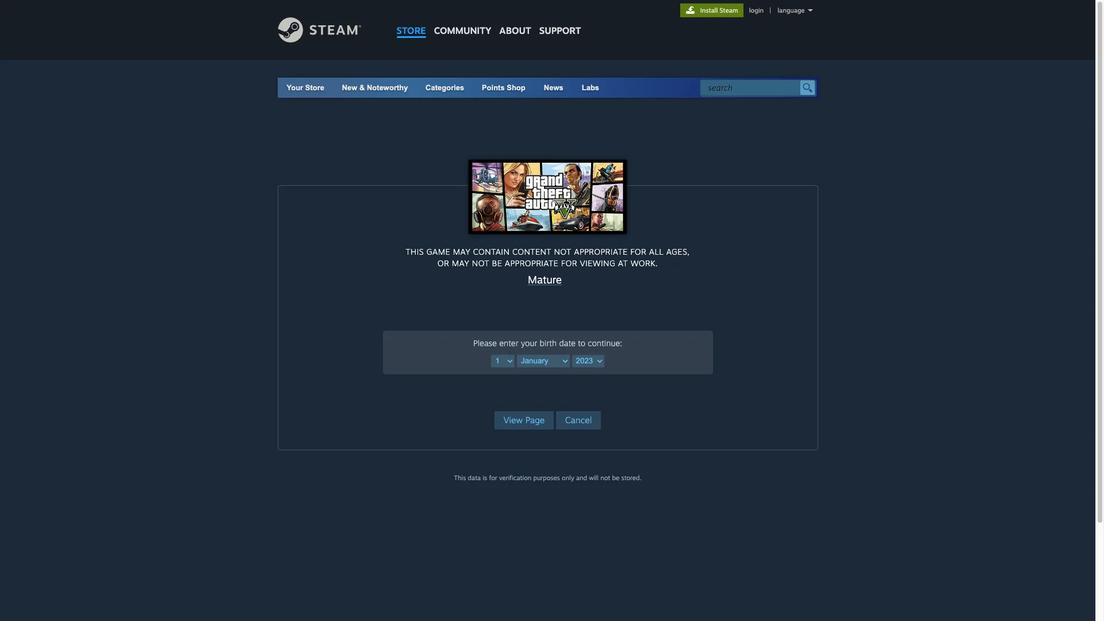 Task type: describe. For each thing, give the bounding box(es) containing it.
0 vertical spatial not
[[554, 247, 571, 256]]

or
[[437, 258, 449, 268]]

your store
[[287, 83, 324, 92]]

game
[[427, 247, 450, 256]]

ages,
[[666, 247, 690, 256]]

2 vertical spatial not
[[600, 474, 610, 482]]

store link
[[392, 0, 430, 42]]

purposes
[[533, 474, 560, 482]]

is
[[483, 474, 487, 482]]

your
[[287, 83, 303, 92]]

enter
[[499, 338, 518, 348]]

language
[[778, 6, 805, 14]]

contain
[[473, 247, 510, 256]]

install
[[700, 6, 718, 14]]

search text field
[[708, 81, 797, 95]]

1 horizontal spatial appropriate
[[574, 247, 628, 256]]

and
[[576, 474, 587, 482]]

this for this data is for verification purposes only and will not be stored.
[[454, 474, 466, 482]]

your store link
[[287, 83, 324, 92]]

1 vertical spatial may
[[452, 258, 469, 268]]

points shop link
[[473, 78, 535, 98]]

new
[[342, 83, 357, 92]]

1 horizontal spatial be
[[612, 474, 619, 482]]

this game may contain content not appropriate for all ages, or may not be appropriate for viewing at work.
[[406, 247, 690, 268]]

at
[[618, 258, 628, 268]]

content
[[512, 247, 551, 256]]

install steam
[[700, 6, 738, 14]]

shop
[[507, 83, 525, 92]]

date
[[559, 338, 576, 348]]

points
[[482, 83, 505, 92]]

this for this game may contain content not appropriate for all ages, or may not be appropriate for viewing at work.
[[406, 247, 424, 256]]

login
[[749, 6, 764, 14]]

please enter your birth date to continue:
[[473, 338, 622, 348]]

new & noteworthy
[[342, 83, 408, 92]]

news
[[544, 83, 563, 92]]

&
[[359, 83, 365, 92]]

stored.
[[621, 474, 641, 482]]

support
[[539, 25, 581, 36]]

view page
[[504, 415, 545, 426]]

about
[[499, 25, 531, 36]]

about link
[[495, 0, 535, 39]]

only
[[562, 474, 574, 482]]

page
[[525, 415, 545, 426]]

|
[[770, 6, 771, 14]]

labs link
[[573, 78, 608, 98]]

news link
[[535, 78, 573, 98]]

support link
[[535, 0, 585, 39]]

cancel link
[[556, 411, 601, 430]]



Task type: vqa. For each thing, say whether or not it's contained in the screenshot.
rightmost combat
no



Task type: locate. For each thing, give the bounding box(es) containing it.
noteworthy
[[367, 83, 408, 92]]

categories link
[[426, 83, 464, 92]]

2 vertical spatial for
[[489, 474, 497, 482]]

store
[[305, 83, 324, 92]]

work.
[[631, 258, 658, 268]]

categories
[[426, 83, 464, 92]]

0 vertical spatial for
[[630, 247, 646, 256]]

not right will
[[600, 474, 610, 482]]

for up work. on the top of the page
[[630, 247, 646, 256]]

this
[[406, 247, 424, 256], [454, 474, 466, 482]]

install steam link
[[680, 3, 743, 17]]

0 horizontal spatial this
[[406, 247, 424, 256]]

not
[[554, 247, 571, 256], [472, 258, 489, 268], [600, 474, 610, 482]]

for right is
[[489, 474, 497, 482]]

appropriate
[[574, 247, 628, 256], [505, 258, 558, 268]]

may right game
[[453, 247, 470, 256]]

1 horizontal spatial not
[[554, 247, 571, 256]]

for
[[630, 247, 646, 256], [561, 258, 577, 268], [489, 474, 497, 482]]

1 vertical spatial not
[[472, 258, 489, 268]]

will
[[589, 474, 599, 482]]

login | language
[[749, 6, 805, 14]]

steam
[[720, 6, 738, 14]]

0 horizontal spatial be
[[492, 258, 502, 268]]

view page link
[[494, 411, 554, 430]]

be
[[492, 258, 502, 268], [612, 474, 619, 482]]

1 horizontal spatial this
[[454, 474, 466, 482]]

labs
[[582, 83, 599, 92]]

please
[[473, 338, 497, 348]]

0 vertical spatial this
[[406, 247, 424, 256]]

login link
[[747, 6, 766, 14]]

data
[[468, 474, 481, 482]]

to
[[578, 338, 585, 348]]

points shop
[[482, 83, 525, 92]]

this inside 'this game may contain content not appropriate for all ages, or may not be appropriate for viewing at work.'
[[406, 247, 424, 256]]

1 vertical spatial this
[[454, 474, 466, 482]]

0 horizontal spatial for
[[489, 474, 497, 482]]

your
[[521, 338, 537, 348]]

appropriate up the viewing
[[574, 247, 628, 256]]

this data is for verification purposes only and will not be stored.
[[454, 474, 641, 482]]

2 horizontal spatial for
[[630, 247, 646, 256]]

continue:
[[588, 338, 622, 348]]

cancel
[[565, 415, 592, 426]]

0 horizontal spatial appropriate
[[505, 258, 558, 268]]

0 vertical spatial appropriate
[[574, 247, 628, 256]]

verification
[[499, 474, 531, 482]]

for left the viewing
[[561, 258, 577, 268]]

community link
[[430, 0, 495, 42]]

this left data
[[454, 474, 466, 482]]

may
[[453, 247, 470, 256], [452, 258, 469, 268]]

this left game
[[406, 247, 424, 256]]

0 vertical spatial be
[[492, 258, 502, 268]]

0 vertical spatial may
[[453, 247, 470, 256]]

not right content
[[554, 247, 571, 256]]

appropriate down content
[[505, 258, 558, 268]]

1 vertical spatial be
[[612, 474, 619, 482]]

community
[[434, 25, 491, 36]]

1 horizontal spatial for
[[561, 258, 577, 268]]

1 vertical spatial appropriate
[[505, 258, 558, 268]]

0 horizontal spatial not
[[472, 258, 489, 268]]

be down contain at left
[[492, 258, 502, 268]]

mature
[[528, 273, 562, 286]]

mature link
[[528, 273, 562, 286]]

may right or
[[452, 258, 469, 268]]

all
[[649, 247, 664, 256]]

2 horizontal spatial not
[[600, 474, 610, 482]]

1 vertical spatial for
[[561, 258, 577, 268]]

new & noteworthy link
[[342, 83, 408, 92]]

viewing
[[580, 258, 615, 268]]

store
[[396, 25, 426, 36]]

not down contain at left
[[472, 258, 489, 268]]

be inside 'this game may contain content not appropriate for all ages, or may not be appropriate for viewing at work.'
[[492, 258, 502, 268]]

birth
[[540, 338, 557, 348]]

view
[[504, 415, 523, 426]]

be left stored.
[[612, 474, 619, 482]]



